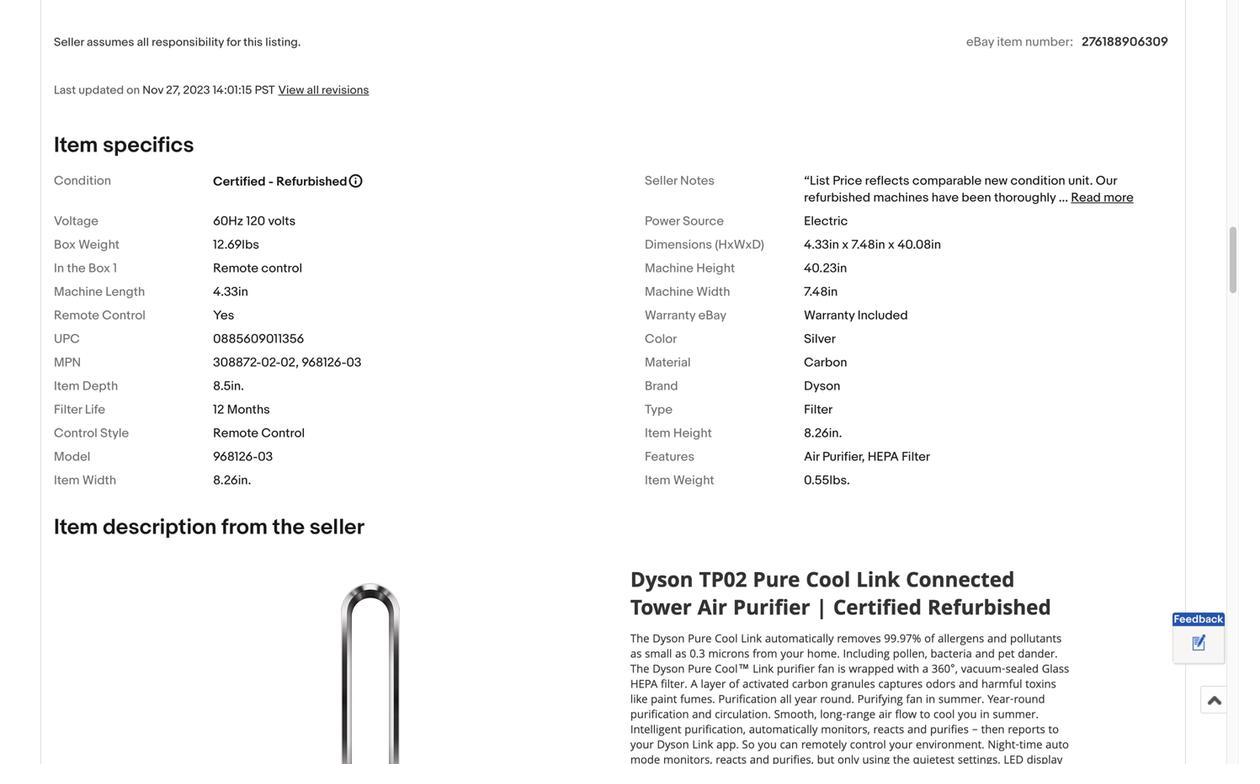 Task type: describe. For each thing, give the bounding box(es) containing it.
warranty ebay
[[645, 308, 727, 323]]

carbon
[[804, 355, 848, 371]]

item weight
[[645, 473, 715, 488]]

1 horizontal spatial control
[[102, 308, 146, 323]]

warranty for warranty included
[[804, 308, 855, 323]]

type
[[645, 403, 673, 418]]

item for item width
[[54, 473, 80, 488]]

depth
[[82, 379, 118, 394]]

1
[[113, 261, 117, 276]]

40.08in
[[898, 237, 942, 253]]

read
[[1072, 190, 1101, 205]]

27,
[[166, 83, 181, 98]]

assumes
[[87, 35, 134, 49]]

filter for filter
[[804, 403, 833, 418]]

color
[[645, 332, 677, 347]]

2023
[[183, 83, 210, 98]]

seller
[[310, 515, 365, 541]]

machines
[[874, 190, 929, 205]]

60hz 120 volts
[[213, 214, 296, 229]]

source
[[683, 214, 724, 229]]

120
[[246, 214, 265, 229]]

unit.
[[1069, 173, 1094, 189]]

width for item width
[[82, 473, 116, 488]]

style
[[100, 426, 129, 441]]

last
[[54, 83, 76, 98]]

308872-02-02, 968126-03
[[213, 355, 362, 371]]

02-
[[261, 355, 281, 371]]

1 vertical spatial ebay
[[699, 308, 727, 323]]

40.23in
[[804, 261, 847, 276]]

8.5in.
[[213, 379, 244, 394]]

remote for control style
[[213, 426, 259, 441]]

power source
[[645, 214, 724, 229]]

updated
[[79, 83, 124, 98]]

reflects
[[866, 173, 910, 189]]

02,
[[281, 355, 299, 371]]

life
[[85, 403, 105, 418]]

machine length
[[54, 285, 145, 300]]

power
[[645, 214, 680, 229]]

yes
[[213, 308, 234, 323]]

refurbished
[[276, 174, 347, 189]]

machine width
[[645, 285, 731, 300]]

0.55lbs.
[[804, 473, 850, 488]]

1 x from the left
[[842, 237, 849, 253]]

2 horizontal spatial filter
[[902, 450, 931, 465]]

in
[[54, 261, 64, 276]]

seller for seller assumes all responsibility for this listing.
[[54, 35, 84, 49]]

remote for in the box 1
[[213, 261, 259, 276]]

in the box 1
[[54, 261, 117, 276]]

item for item depth
[[54, 379, 80, 394]]

12
[[213, 403, 224, 418]]

item depth
[[54, 379, 118, 394]]

weight for box weight
[[79, 237, 120, 253]]

ebay item number: 276188906309
[[967, 34, 1169, 49]]

item
[[998, 34, 1023, 49]]

968126-03
[[213, 450, 273, 465]]

0 horizontal spatial 03
[[258, 450, 273, 465]]

read more button
[[1072, 190, 1134, 205]]

4.33in for 4.33in x 7.48in x 40.08in
[[804, 237, 840, 253]]

air
[[804, 450, 820, 465]]

item height
[[645, 426, 712, 441]]

item for item specifics
[[54, 133, 98, 159]]

control
[[261, 261, 302, 276]]

warranty for warranty ebay
[[645, 308, 696, 323]]

height for item height
[[674, 426, 712, 441]]

0 horizontal spatial remote control
[[54, 308, 146, 323]]

warranty included
[[804, 308, 908, 323]]

been
[[962, 190, 992, 205]]

have
[[932, 190, 959, 205]]

item specifics
[[54, 133, 194, 159]]

revisions
[[322, 83, 369, 98]]

more
[[1104, 190, 1134, 205]]

12.69lbs
[[213, 237, 259, 253]]

0 vertical spatial 03
[[347, 355, 362, 371]]

4.33in x 7.48in x 40.08in
[[804, 237, 942, 253]]

seller assumes all responsibility for this listing.
[[54, 35, 301, 49]]

length
[[105, 285, 145, 300]]

1 vertical spatial all
[[307, 83, 319, 98]]

last updated on nov 27, 2023 14:01:15 pst view all revisions
[[54, 83, 369, 98]]

"list price reflects comparable new condition unit. our refurbished machines have been thoroughly ...
[[804, 173, 1117, 205]]

specifics
[[103, 133, 194, 159]]

for
[[227, 35, 241, 49]]

volts
[[268, 214, 296, 229]]

remote control
[[213, 261, 302, 276]]

width for machine width
[[697, 285, 731, 300]]

0 horizontal spatial 7.48in
[[804, 285, 838, 300]]

item for item weight
[[645, 473, 671, 488]]

included
[[858, 308, 908, 323]]

refurbished
[[804, 190, 871, 205]]

0 vertical spatial the
[[67, 261, 86, 276]]

comparable
[[913, 173, 982, 189]]

hepa
[[868, 450, 899, 465]]

nov
[[143, 83, 163, 98]]



Task type: locate. For each thing, give the bounding box(es) containing it.
machine for machine width
[[645, 285, 694, 300]]

purifier,
[[823, 450, 865, 465]]

x
[[842, 237, 849, 253], [888, 237, 895, 253]]

months
[[227, 403, 270, 418]]

1 horizontal spatial width
[[697, 285, 731, 300]]

item for item description from the seller
[[54, 515, 98, 541]]

ebay down machine width
[[699, 308, 727, 323]]

filter
[[54, 403, 82, 418], [804, 403, 833, 418], [902, 450, 931, 465]]

remote down 12 months
[[213, 426, 259, 441]]

03 down months
[[258, 450, 273, 465]]

new
[[985, 173, 1008, 189]]

from
[[222, 515, 268, 541]]

view
[[278, 83, 304, 98]]

x down electric at right
[[842, 237, 849, 253]]

remote control
[[54, 308, 146, 323], [213, 426, 305, 441]]

dyson
[[804, 379, 841, 394]]

2 x from the left
[[888, 237, 895, 253]]

listing.
[[265, 35, 301, 49]]

1 vertical spatial width
[[82, 473, 116, 488]]

number:
[[1026, 34, 1074, 49]]

height down 'dimensions (hxwxd)'
[[697, 261, 735, 276]]

1 horizontal spatial 4.33in
[[804, 237, 840, 253]]

remote up upc at the top of the page
[[54, 308, 99, 323]]

0 horizontal spatial weight
[[79, 237, 120, 253]]

968126-
[[302, 355, 347, 371], [213, 450, 258, 465]]

item
[[54, 133, 98, 159], [54, 379, 80, 394], [645, 426, 671, 441], [54, 473, 80, 488], [645, 473, 671, 488], [54, 515, 98, 541]]

remote down 12.69lbs
[[213, 261, 259, 276]]

1 vertical spatial 8.26in.
[[213, 473, 251, 488]]

0 horizontal spatial warranty
[[645, 308, 696, 323]]

condition
[[54, 173, 111, 189]]

filter for filter life
[[54, 403, 82, 418]]

0 horizontal spatial all
[[137, 35, 149, 49]]

model
[[54, 450, 90, 465]]

0 horizontal spatial ebay
[[699, 308, 727, 323]]

ebay
[[967, 34, 995, 49], [699, 308, 727, 323]]

0 vertical spatial seller
[[54, 35, 84, 49]]

14:01:15
[[213, 83, 252, 98]]

item width
[[54, 473, 116, 488]]

0 vertical spatial 8.26in.
[[804, 426, 843, 441]]

1 vertical spatial 03
[[258, 450, 273, 465]]

7.48in down 40.23in
[[804, 285, 838, 300]]

0 horizontal spatial x
[[842, 237, 849, 253]]

1 horizontal spatial 8.26in.
[[804, 426, 843, 441]]

0 vertical spatial 968126-
[[302, 355, 347, 371]]

view all revisions link
[[275, 82, 369, 98]]

1 horizontal spatial remote control
[[213, 426, 305, 441]]

box left 1
[[88, 261, 110, 276]]

responsibility
[[152, 35, 224, 49]]

control style
[[54, 426, 129, 441]]

the right in
[[67, 261, 86, 276]]

width
[[697, 285, 731, 300], [82, 473, 116, 488]]

description
[[103, 515, 217, 541]]

height up features at the bottom
[[674, 426, 712, 441]]

0 vertical spatial width
[[697, 285, 731, 300]]

4.33in for 4.33in
[[213, 285, 248, 300]]

1 vertical spatial 4.33in
[[213, 285, 248, 300]]

968126- right 02,
[[302, 355, 347, 371]]

control down length
[[102, 308, 146, 323]]

0 vertical spatial box
[[54, 237, 76, 253]]

0 horizontal spatial box
[[54, 237, 76, 253]]

"list
[[804, 173, 830, 189]]

item description from the seller
[[54, 515, 365, 541]]

0 vertical spatial remote control
[[54, 308, 146, 323]]

0 horizontal spatial 968126-
[[213, 450, 258, 465]]

03
[[347, 355, 362, 371], [258, 450, 273, 465]]

item down mpn
[[54, 379, 80, 394]]

968126- down 12 months
[[213, 450, 258, 465]]

1 warranty from the left
[[645, 308, 696, 323]]

0 horizontal spatial width
[[82, 473, 116, 488]]

machine height
[[645, 261, 735, 276]]

0 vertical spatial 7.48in
[[852, 237, 886, 253]]

seller left notes
[[645, 173, 678, 189]]

7.48in
[[852, 237, 886, 253], [804, 285, 838, 300]]

item down type
[[645, 426, 671, 441]]

feedback
[[1175, 614, 1224, 627]]

1 vertical spatial weight
[[674, 473, 715, 488]]

1 horizontal spatial weight
[[674, 473, 715, 488]]

12 months
[[213, 403, 270, 418]]

1 vertical spatial remote control
[[213, 426, 305, 441]]

0 vertical spatial all
[[137, 35, 149, 49]]

0 horizontal spatial control
[[54, 426, 97, 441]]

machine for machine height
[[645, 261, 694, 276]]

x left 40.08in
[[888, 237, 895, 253]]

0 vertical spatial weight
[[79, 237, 120, 253]]

0 vertical spatial ebay
[[967, 34, 995, 49]]

1 vertical spatial seller
[[645, 173, 678, 189]]

308872-
[[213, 355, 261, 371]]

certified - refurbished
[[213, 174, 347, 189]]

1 horizontal spatial x
[[888, 237, 895, 253]]

machine
[[645, 261, 694, 276], [54, 285, 103, 300], [645, 285, 694, 300]]

60hz
[[213, 214, 244, 229]]

ebay left item in the right top of the page
[[967, 34, 995, 49]]

seller for seller notes
[[645, 173, 678, 189]]

item down model
[[54, 473, 80, 488]]

8.26in. for item height
[[804, 426, 843, 441]]

0 horizontal spatial seller
[[54, 35, 84, 49]]

brand
[[645, 379, 678, 394]]

1 horizontal spatial seller
[[645, 173, 678, 189]]

item for item height
[[645, 426, 671, 441]]

0 horizontal spatial filter
[[54, 403, 82, 418]]

8.26in. down 968126-03
[[213, 473, 251, 488]]

1 vertical spatial remote
[[54, 308, 99, 323]]

dimensions
[[645, 237, 712, 253]]

on
[[127, 83, 140, 98]]

dimensions (hxwxd)
[[645, 237, 765, 253]]

condition
[[1011, 173, 1066, 189]]

1 vertical spatial box
[[88, 261, 110, 276]]

2 vertical spatial remote
[[213, 426, 259, 441]]

2 horizontal spatial control
[[261, 426, 305, 441]]

machine down in the box 1
[[54, 285, 103, 300]]

1 horizontal spatial filter
[[804, 403, 833, 418]]

0 vertical spatial remote
[[213, 261, 259, 276]]

276188906309
[[1082, 34, 1169, 49]]

warranty
[[645, 308, 696, 323], [804, 308, 855, 323]]

warranty up color
[[645, 308, 696, 323]]

8.26in. up air
[[804, 426, 843, 441]]

the
[[67, 261, 86, 276], [273, 515, 305, 541]]

thoroughly
[[995, 190, 1056, 205]]

7.48in left 40.08in
[[852, 237, 886, 253]]

1 vertical spatial 7.48in
[[804, 285, 838, 300]]

2 warranty from the left
[[804, 308, 855, 323]]

item down features at the bottom
[[645, 473, 671, 488]]

0 horizontal spatial 8.26in.
[[213, 473, 251, 488]]

filter right hepa
[[902, 450, 931, 465]]

this
[[243, 35, 263, 49]]

seller
[[54, 35, 84, 49], [645, 173, 678, 189]]

4.33in up yes
[[213, 285, 248, 300]]

1 horizontal spatial 7.48in
[[852, 237, 886, 253]]

width down model
[[82, 473, 116, 488]]

certified
[[213, 174, 266, 189]]

machine up warranty ebay
[[645, 285, 694, 300]]

read more
[[1072, 190, 1134, 205]]

upc
[[54, 332, 80, 347]]

1 horizontal spatial box
[[88, 261, 110, 276]]

seller notes
[[645, 173, 715, 189]]

(hxwxd)
[[715, 237, 765, 253]]

air purifier, hepa filter
[[804, 450, 931, 465]]

filter life
[[54, 403, 105, 418]]

box up in
[[54, 237, 76, 253]]

our
[[1096, 173, 1117, 189]]

1 horizontal spatial all
[[307, 83, 319, 98]]

-
[[269, 174, 274, 189]]

machine down the "dimensions"
[[645, 261, 694, 276]]

1 horizontal spatial 03
[[347, 355, 362, 371]]

1 vertical spatial height
[[674, 426, 712, 441]]

weight for item weight
[[674, 473, 715, 488]]

all right view
[[307, 83, 319, 98]]

1 horizontal spatial the
[[273, 515, 305, 541]]

box weight
[[54, 237, 120, 253]]

1 vertical spatial the
[[273, 515, 305, 541]]

control down months
[[261, 426, 305, 441]]

03 right 02,
[[347, 355, 362, 371]]

1 vertical spatial 968126-
[[213, 450, 258, 465]]

4.33in
[[804, 237, 840, 253], [213, 285, 248, 300]]

all
[[137, 35, 149, 49], [307, 83, 319, 98]]

features
[[645, 450, 695, 465]]

1 horizontal spatial 968126-
[[302, 355, 347, 371]]

filter left life
[[54, 403, 82, 418]]

width down machine height
[[697, 285, 731, 300]]

1 horizontal spatial warranty
[[804, 308, 855, 323]]

electric
[[804, 214, 848, 229]]

silver
[[804, 332, 836, 347]]

4.33in up 40.23in
[[804, 237, 840, 253]]

0 horizontal spatial the
[[67, 261, 86, 276]]

all right the assumes
[[137, 35, 149, 49]]

0 horizontal spatial 4.33in
[[213, 285, 248, 300]]

voltage
[[54, 214, 98, 229]]

0 vertical spatial 4.33in
[[804, 237, 840, 253]]

item up condition
[[54, 133, 98, 159]]

8.26in. for item width
[[213, 473, 251, 488]]

weight up in the box 1
[[79, 237, 120, 253]]

filter down dyson at the right of page
[[804, 403, 833, 418]]

machine for machine length
[[54, 285, 103, 300]]

remote control down machine length
[[54, 308, 146, 323]]

control up model
[[54, 426, 97, 441]]

0 vertical spatial height
[[697, 261, 735, 276]]

material
[[645, 355, 691, 371]]

remote control down months
[[213, 426, 305, 441]]

warranty up silver
[[804, 308, 855, 323]]

height for machine height
[[697, 261, 735, 276]]

the right from at the left bottom
[[273, 515, 305, 541]]

weight down features at the bottom
[[674, 473, 715, 488]]

1 horizontal spatial ebay
[[967, 34, 995, 49]]

item down item width
[[54, 515, 98, 541]]

seller left the assumes
[[54, 35, 84, 49]]



Task type: vqa. For each thing, say whether or not it's contained in the screenshot.


